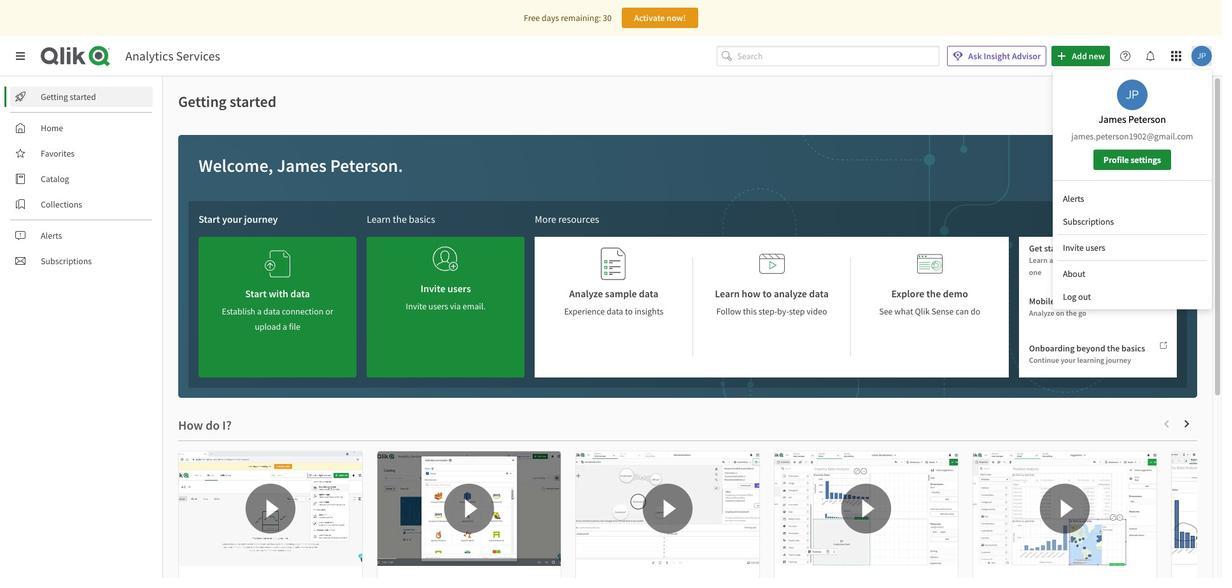 Task type: locate. For each thing, give the bounding box(es) containing it.
to
[[1118, 255, 1125, 265], [763, 287, 772, 300], [625, 306, 633, 317]]

1 horizontal spatial james
[[1099, 113, 1127, 125]]

to down sample
[[625, 306, 633, 317]]

video
[[807, 306, 828, 317]]

2 horizontal spatial learn
[[1030, 255, 1048, 265]]

what
[[895, 306, 914, 317]]

1 vertical spatial journey
[[1107, 355, 1132, 365]]

welcome, james peterson.
[[199, 154, 403, 177]]

analyze up the experience
[[570, 287, 603, 300]]

0 horizontal spatial alerts
[[41, 230, 62, 241]]

getting up the home
[[41, 91, 68, 103]]

2 horizontal spatial data
[[810, 287, 829, 300]]

create
[[1126, 255, 1147, 265]]

journey right the start
[[244, 213, 278, 225]]

how do i interact with visualizations? element
[[1183, 576, 1223, 578]]

users
[[1086, 242, 1106, 254], [448, 282, 471, 295], [429, 301, 449, 312]]

about
[[1050, 255, 1069, 265]]

data down sample
[[607, 306, 624, 317]]

learn for learn the basics
[[367, 213, 391, 225]]

data
[[639, 287, 659, 300], [810, 287, 829, 300], [607, 306, 624, 317]]

2 vertical spatial learn
[[715, 287, 740, 300]]

invite for invite users
[[1064, 242, 1085, 254]]

to down visualizations
[[1118, 255, 1125, 265]]

sense
[[932, 306, 954, 317]]

how right and
[[1102, 255, 1117, 265]]

users up and
[[1086, 242, 1106, 254]]

profile settings link
[[1094, 150, 1172, 170]]

1 vertical spatial how
[[742, 287, 761, 300]]

james peterson james.peterson1902@gmail.com
[[1072, 113, 1194, 142]]

mobile app experience analyze on the go
[[1030, 296, 1116, 318]]

profile settings
[[1104, 154, 1162, 166]]

basics
[[409, 213, 435, 225], [1122, 343, 1146, 354]]

0 vertical spatial invite
[[1064, 242, 1085, 254]]

invite up "apps"
[[1064, 242, 1085, 254]]

app
[[1057, 296, 1072, 307]]

getting started link
[[10, 87, 153, 107]]

start
[[199, 213, 220, 225]]

how do i interact with visualizations? image
[[1173, 452, 1223, 566]]

learn inside get started with visualizations learn about apps and how to create one
[[1030, 255, 1048, 265]]

analytics
[[125, 48, 174, 64]]

insights
[[635, 306, 664, 317]]

getting started inside 'link'
[[41, 91, 96, 103]]

1 vertical spatial users
[[448, 282, 471, 295]]

started
[[70, 91, 96, 103], [230, 92, 277, 111], [1045, 243, 1072, 254]]

Search text field
[[738, 46, 940, 66]]

favorites
[[41, 148, 75, 159]]

one
[[1030, 267, 1042, 277]]

0 horizontal spatial your
[[222, 213, 242, 225]]

0 vertical spatial analyze
[[570, 287, 603, 300]]

invite users
[[1064, 242, 1106, 254]]

go
[[1079, 308, 1087, 318]]

journey right learning
[[1107, 355, 1132, 365]]

navigation pane element
[[0, 82, 162, 276]]

basics right beyond
[[1122, 343, 1146, 354]]

1 vertical spatial your
[[1061, 355, 1076, 365]]

0 horizontal spatial basics
[[409, 213, 435, 225]]

users inside button
[[1086, 242, 1106, 254]]

the right beyond
[[1108, 343, 1121, 354]]

demo
[[944, 287, 969, 300]]

advisor
[[1013, 50, 1042, 62]]

home link
[[10, 118, 153, 138]]

0 vertical spatial james
[[1099, 113, 1127, 125]]

1 vertical spatial james peterson image
[[1118, 80, 1148, 110]]

learn inside learn how to analyze data follow this step-by-step video
[[715, 287, 740, 300]]

0 horizontal spatial started
[[70, 91, 96, 103]]

welcome,
[[199, 154, 273, 177]]

learn up follow
[[715, 287, 740, 300]]

your
[[222, 213, 242, 225], [1061, 355, 1076, 365]]

see
[[880, 306, 893, 317]]

basics up invite users image
[[409, 213, 435, 225]]

0 horizontal spatial how
[[742, 287, 761, 300]]

getting started down services
[[178, 92, 277, 111]]

how
[[1102, 255, 1117, 265], [742, 287, 761, 300]]

analyze
[[570, 287, 603, 300], [1030, 308, 1055, 318]]

0 horizontal spatial journey
[[244, 213, 278, 225]]

james inside main content
[[277, 154, 327, 177]]

2 vertical spatial to
[[625, 306, 633, 317]]

invite for invite users invite users via email.
[[421, 282, 446, 295]]

analyze sample data image
[[602, 247, 627, 281]]

get
[[1030, 243, 1043, 254]]

get started with visualizations learn about apps and how to create one
[[1030, 243, 1147, 277]]

remaining:
[[561, 12, 601, 24]]

activate now!
[[635, 12, 686, 24]]

data up video
[[810, 287, 829, 300]]

invite
[[1064, 242, 1085, 254], [421, 282, 446, 295], [406, 301, 427, 312]]

0 horizontal spatial subscriptions
[[41, 255, 92, 267]]

1 horizontal spatial getting started
[[178, 92, 277, 111]]

1 horizontal spatial learn
[[715, 287, 740, 300]]

your down onboarding
[[1061, 355, 1076, 365]]

the inside mobile app experience analyze on the go
[[1067, 308, 1078, 318]]

james
[[1099, 113, 1127, 125], [277, 154, 327, 177]]

users up "via"
[[448, 282, 471, 295]]

data up the insights
[[639, 287, 659, 300]]

2 vertical spatial users
[[429, 301, 449, 312]]

james.peterson1902@gmail.com
[[1072, 131, 1194, 142]]

1 vertical spatial to
[[763, 287, 772, 300]]

analyze inside analyze sample data experience data to insights
[[570, 287, 603, 300]]

1 vertical spatial basics
[[1122, 343, 1146, 354]]

the down peterson.
[[393, 213, 407, 225]]

experience
[[1074, 296, 1116, 307]]

1 vertical spatial invite
[[421, 282, 446, 295]]

1 horizontal spatial data
[[639, 287, 659, 300]]

collections
[[41, 199, 82, 210]]

data inside learn how to analyze data follow this step-by-step video
[[810, 287, 829, 300]]

1 horizontal spatial getting
[[178, 92, 227, 111]]

0 vertical spatial subscriptions
[[1064, 216, 1115, 227]]

log out
[[1064, 291, 1092, 303]]

subscriptions inside button
[[1064, 216, 1115, 227]]

0 vertical spatial james peterson image
[[1192, 46, 1213, 66]]

how up this
[[742, 287, 761, 300]]

1 vertical spatial learn
[[1030, 255, 1048, 265]]

peterson
[[1129, 113, 1167, 125]]

1 vertical spatial james
[[277, 154, 327, 177]]

ask insight advisor button
[[948, 46, 1047, 66]]

james peterson image
[[1192, 46, 1213, 66], [1118, 80, 1148, 110]]

getting started inside welcome, james peterson. main content
[[178, 92, 277, 111]]

data for learn how to analyze data
[[810, 287, 829, 300]]

step-
[[759, 306, 778, 317]]

0 horizontal spatial data
[[607, 306, 624, 317]]

getting down services
[[178, 92, 227, 111]]

0 horizontal spatial getting
[[41, 91, 68, 103]]

free
[[524, 12, 540, 24]]

getting
[[41, 91, 68, 103], [178, 92, 227, 111]]

the up sense
[[927, 287, 942, 300]]

explore the demo see what qlik sense can do
[[880, 287, 981, 317]]

0 horizontal spatial analyze
[[570, 287, 603, 300]]

1 horizontal spatial analyze
[[1030, 308, 1055, 318]]

1 horizontal spatial journey
[[1107, 355, 1132, 365]]

the left the go
[[1067, 308, 1078, 318]]

how do i create a visualization? image
[[775, 452, 959, 566]]

0 horizontal spatial getting started
[[41, 91, 96, 103]]

step
[[790, 306, 805, 317]]

1 vertical spatial subscriptions
[[41, 255, 92, 267]]

to up step-
[[763, 287, 772, 300]]

learn
[[367, 213, 391, 225], [1030, 255, 1048, 265], [715, 287, 740, 300]]

getting inside welcome, james peterson. main content
[[178, 92, 227, 111]]

invite left "via"
[[406, 301, 427, 312]]

1 horizontal spatial alerts
[[1064, 193, 1085, 204]]

getting started up 'home' link
[[41, 91, 96, 103]]

and
[[1088, 255, 1101, 265]]

data for analyze sample data
[[607, 306, 624, 317]]

journey inside onboarding beyond the basics continue your learning journey
[[1107, 355, 1132, 365]]

resources
[[559, 213, 600, 225]]

2 horizontal spatial to
[[1118, 255, 1125, 265]]

0 horizontal spatial learn
[[367, 213, 391, 225]]

1 horizontal spatial basics
[[1122, 343, 1146, 354]]

profile
[[1104, 154, 1130, 166]]

analyze down "mobile"
[[1030, 308, 1055, 318]]

0 vertical spatial learn
[[367, 213, 391, 225]]

collections link
[[10, 194, 153, 215]]

1 vertical spatial analyze
[[1030, 308, 1055, 318]]

about button
[[1059, 264, 1208, 284]]

1 horizontal spatial subscriptions
[[1064, 216, 1115, 227]]

getting started
[[41, 91, 96, 103], [178, 92, 277, 111]]

alerts down collections
[[41, 230, 62, 241]]

alerts up invite users
[[1064, 193, 1085, 204]]

subscriptions
[[1064, 216, 1115, 227], [41, 255, 92, 267]]

0 vertical spatial alerts
[[1064, 193, 1085, 204]]

invite inside button
[[1064, 242, 1085, 254]]

2 horizontal spatial started
[[1045, 243, 1072, 254]]

your right the start
[[222, 213, 242, 225]]

invite down invite users image
[[421, 282, 446, 295]]

alerts inside alerts link
[[41, 230, 62, 241]]

0 vertical spatial how
[[1102, 255, 1117, 265]]

learn down get
[[1030, 255, 1048, 265]]

1 vertical spatial alerts
[[41, 230, 62, 241]]

subscriptions down alerts link
[[41, 255, 92, 267]]

1 horizontal spatial to
[[763, 287, 772, 300]]

1 horizontal spatial how
[[1102, 255, 1117, 265]]

0 vertical spatial to
[[1118, 255, 1125, 265]]

0 vertical spatial users
[[1086, 242, 1106, 254]]

1 horizontal spatial started
[[230, 92, 277, 111]]

learn down peterson.
[[367, 213, 391, 225]]

0 horizontal spatial to
[[625, 306, 633, 317]]

analytics services element
[[125, 48, 220, 64]]

continue
[[1030, 355, 1060, 365]]

subscriptions up invite users
[[1064, 216, 1115, 227]]

0 horizontal spatial james
[[277, 154, 327, 177]]

how do i load data into an app? image
[[378, 452, 561, 566]]

1 horizontal spatial your
[[1061, 355, 1076, 365]]

to inside get started with visualizations learn about apps and how to create one
[[1118, 255, 1125, 265]]

users left "via"
[[429, 301, 449, 312]]

the
[[393, 213, 407, 225], [927, 287, 942, 300], [1067, 308, 1078, 318], [1108, 343, 1121, 354]]



Task type: describe. For each thing, give the bounding box(es) containing it.
onboarding beyond the basics continue your learning journey
[[1030, 343, 1146, 365]]

started inside get started with visualizations learn about apps and how to create one
[[1045, 243, 1072, 254]]

insight
[[984, 50, 1011, 62]]

the inside explore the demo see what qlik sense can do
[[927, 287, 942, 300]]

subscriptions inside navigation pane element
[[41, 255, 92, 267]]

catalog link
[[10, 169, 153, 189]]

users for invite users invite users via email.
[[448, 282, 471, 295]]

close sidebar menu image
[[15, 51, 25, 61]]

ask
[[969, 50, 983, 62]]

ask insight advisor
[[969, 50, 1042, 62]]

0 vertical spatial journey
[[244, 213, 278, 225]]

beyond
[[1077, 343, 1106, 354]]

welcome, james peterson. main content
[[163, 76, 1223, 578]]

activate
[[635, 12, 665, 24]]

activate now! link
[[622, 8, 699, 28]]

apps
[[1071, 255, 1087, 265]]

more
[[535, 213, 557, 225]]

explore the demo image
[[918, 247, 943, 281]]

email.
[[463, 301, 486, 312]]

qlik
[[916, 306, 930, 317]]

how do i use the chart suggestions toggle? image
[[974, 452, 1157, 566]]

how do i define data associations? image
[[576, 452, 760, 566]]

explore
[[892, 287, 925, 300]]

log out button
[[1059, 287, 1208, 307]]

searchbar element
[[717, 46, 940, 66]]

with
[[1074, 243, 1091, 254]]

settings
[[1132, 154, 1162, 166]]

services
[[176, 48, 220, 64]]

analytics services
[[125, 48, 220, 64]]

users for invite users
[[1086, 242, 1106, 254]]

learn how to analyze data follow this step-by-step video
[[715, 287, 829, 317]]

to inside learn how to analyze data follow this step-by-step video
[[763, 287, 772, 300]]

catalog
[[41, 173, 69, 185]]

subscriptions link
[[10, 251, 153, 271]]

how inside learn how to analyze data follow this step-by-step video
[[742, 287, 761, 300]]

2 vertical spatial invite
[[406, 301, 427, 312]]

about
[[1064, 268, 1086, 280]]

subscriptions button
[[1059, 211, 1208, 232]]

started inside 'link'
[[70, 91, 96, 103]]

analyze
[[774, 287, 808, 300]]

james inside james peterson james.peterson1902@gmail.com
[[1099, 113, 1127, 125]]

do
[[971, 306, 981, 317]]

learn how to analyze data image
[[760, 247, 785, 281]]

experience
[[565, 306, 605, 317]]

learn for learn how to analyze data follow this step-by-step video
[[715, 287, 740, 300]]

0 vertical spatial your
[[222, 213, 242, 225]]

invite users button
[[1059, 238, 1208, 258]]

alerts button
[[1059, 189, 1208, 209]]

basics inside onboarding beyond the basics continue your learning journey
[[1122, 343, 1146, 354]]

log
[[1064, 291, 1077, 303]]

30
[[603, 12, 612, 24]]

by-
[[778, 306, 790, 317]]

now!
[[667, 12, 686, 24]]

mobile
[[1030, 296, 1056, 307]]

the inside onboarding beyond the basics continue your learning journey
[[1108, 343, 1121, 354]]

0 vertical spatial basics
[[409, 213, 435, 225]]

home
[[41, 122, 63, 134]]

peterson.
[[330, 154, 403, 177]]

0 horizontal spatial james peterson image
[[1118, 80, 1148, 110]]

your inside onboarding beyond the basics continue your learning journey
[[1061, 355, 1076, 365]]

analyze sample data experience data to insights
[[565, 287, 664, 317]]

invite users image
[[433, 242, 459, 276]]

days
[[542, 12, 559, 24]]

free days remaining: 30
[[524, 12, 612, 24]]

learn the basics
[[367, 213, 435, 225]]

onboarding
[[1030, 343, 1076, 354]]

how inside get started with visualizations learn about apps and how to create one
[[1102, 255, 1117, 265]]

on
[[1057, 308, 1065, 318]]

getting inside 'link'
[[41, 91, 68, 103]]

can
[[956, 306, 970, 317]]

follow
[[717, 306, 742, 317]]

alerts inside alerts button
[[1064, 193, 1085, 204]]

start your journey
[[199, 213, 278, 225]]

how do i define data associations? element
[[587, 576, 718, 578]]

out
[[1079, 291, 1092, 303]]

this
[[744, 306, 757, 317]]

analyze inside mobile app experience analyze on the go
[[1030, 308, 1055, 318]]

alerts link
[[10, 225, 153, 246]]

how do i create an app? image
[[179, 452, 362, 566]]

via
[[450, 301, 461, 312]]

more resources
[[535, 213, 600, 225]]

sample
[[605, 287, 637, 300]]

1 horizontal spatial james peterson image
[[1192, 46, 1213, 66]]

learning
[[1078, 355, 1105, 365]]

visualizations
[[1093, 243, 1145, 254]]

to inside analyze sample data experience data to insights
[[625, 306, 633, 317]]

invite users invite users via email.
[[406, 282, 486, 312]]

favorites link
[[10, 143, 153, 164]]



Task type: vqa. For each thing, say whether or not it's contained in the screenshot.


